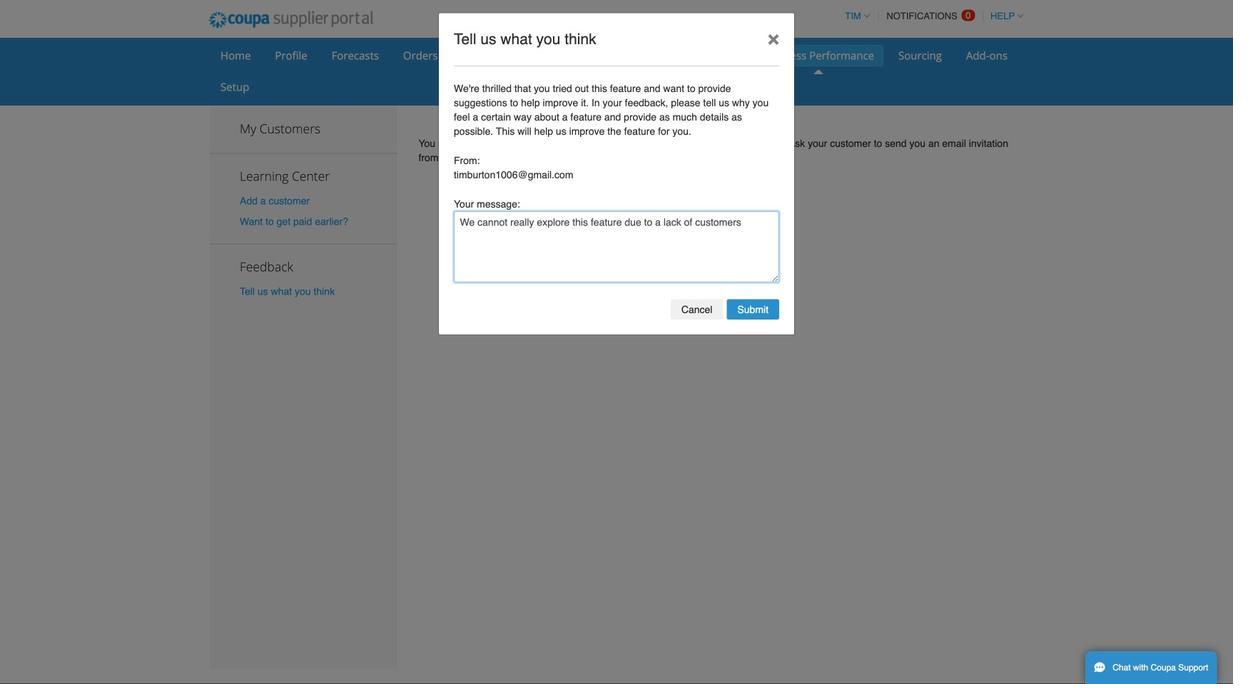 Task type: describe. For each thing, give the bounding box(es) containing it.
coupa supplier portal image
[[199, 2, 383, 38]]



Task type: vqa. For each thing, say whether or not it's contained in the screenshot.
top Use
no



Task type: locate. For each thing, give the bounding box(es) containing it.
dialog
[[438, 12, 795, 336]]

None text field
[[454, 211, 779, 283]]



